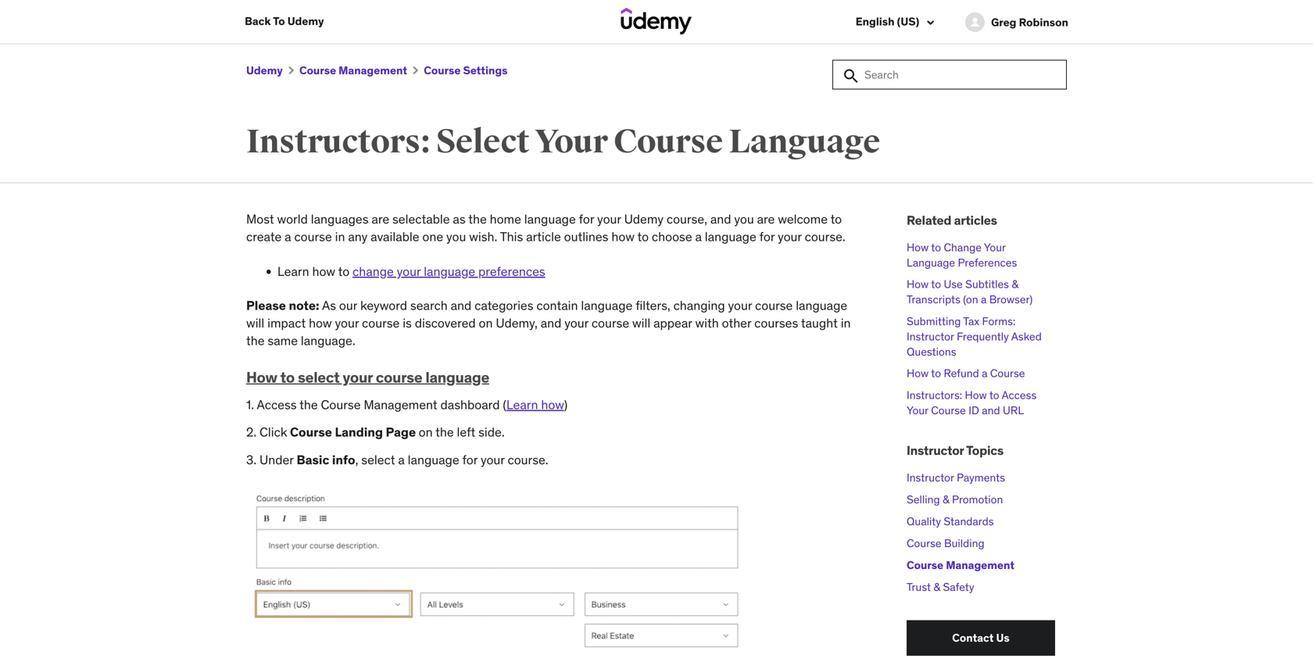 Task type: locate. For each thing, give the bounding box(es) containing it.
select down language.
[[298, 368, 340, 386]]

0 vertical spatial you
[[734, 211, 754, 227]]

language down one
[[424, 263, 475, 279]]

0 vertical spatial on
[[479, 315, 493, 331]]

the inside as our keyword search and categories contain language filters, changing your course language will impact how your course is discovered on udemy, and your course will appear with other courses taught in the same language.
[[246, 333, 265, 349]]

you
[[734, 211, 754, 227], [446, 229, 466, 245]]

3 instructor from the top
[[907, 471, 954, 485]]

select
[[298, 368, 340, 386], [361, 452, 395, 468]]

back
[[245, 14, 271, 28]]

course down keyword
[[362, 315, 400, 331]]

language for how to change your language  preferences how to use subtitles & transcripts (on a browser) submitting tax forms: instructor frequently asked questions how to refund a course instructors: how to access your course id and url
[[907, 256, 955, 270]]

1 horizontal spatial learn
[[506, 397, 538, 413]]

filters,
[[636, 297, 670, 314]]

will down please
[[246, 315, 264, 331]]

(on
[[963, 292, 978, 307]]

language for instructors: select your course language
[[729, 122, 880, 162]]

select
[[436, 122, 529, 162]]

1 horizontal spatial will
[[632, 315, 651, 331]]

2 horizontal spatial &
[[1012, 277, 1019, 291]]

0 vertical spatial &
[[1012, 277, 1019, 291]]

0 horizontal spatial on
[[419, 424, 433, 440]]

course up 1. access the course management dashboard ( learn how )
[[376, 368, 422, 386]]

your
[[535, 122, 608, 162], [984, 240, 1006, 254], [907, 403, 928, 418]]

0 horizontal spatial you
[[446, 229, 466, 245]]

1 horizontal spatial course.
[[805, 229, 846, 245]]

& inside how to change your language  preferences how to use subtitles & transcripts (on a browser) submitting tax forms: instructor frequently asked questions how to refund a course instructors: how to access your course id and url
[[1012, 277, 1019, 291]]

instructor inside instructor payments selling & promotion quality standards course building course management trust & safety
[[907, 471, 954, 485]]

and right course,
[[710, 211, 731, 227]]

your up outlines
[[597, 211, 621, 227]]

change your language preferences link
[[353, 263, 545, 279]]

the left left
[[436, 424, 454, 440]]

0 vertical spatial course.
[[805, 229, 846, 245]]

0 vertical spatial instructors:
[[246, 122, 430, 162]]

)
[[564, 397, 568, 413]]

course. down the learn how link at the bottom left of the page
[[508, 452, 548, 468]]

submitting tax forms: instructor frequently asked questions link
[[907, 314, 1042, 359]]

article
[[526, 229, 561, 245]]

instructor for instructor topics
[[907, 443, 964, 459]]

language inside how to change your language  preferences how to use subtitles & transcripts (on a browser) submitting tax forms: instructor frequently asked questions how to refund a course instructors: how to access your course id and url
[[907, 256, 955, 270]]

your down side.
[[481, 452, 505, 468]]

1 vertical spatial in
[[841, 315, 851, 331]]

0 horizontal spatial are
[[372, 211, 389, 227]]

1 vertical spatial on
[[419, 424, 433, 440]]

on down categories on the left top
[[479, 315, 493, 331]]

a
[[285, 229, 291, 245], [695, 229, 702, 245], [981, 292, 987, 307], [982, 366, 988, 380], [398, 452, 405, 468]]

instructors: down course management
[[246, 122, 430, 162]]

1 vertical spatial instructor
[[907, 443, 964, 459]]

0 vertical spatial instructor
[[907, 329, 954, 343]]

url
[[1003, 403, 1024, 418]]

you down as
[[446, 229, 466, 245]]

submitting
[[907, 314, 961, 328]]

2 vertical spatial instructor
[[907, 471, 954, 485]]

2 vertical spatial udemy
[[624, 211, 664, 227]]

you right course,
[[734, 211, 754, 227]]

0 horizontal spatial course management link
[[299, 63, 407, 78]]

0 horizontal spatial will
[[246, 315, 264, 331]]

learn
[[277, 263, 309, 279], [506, 397, 538, 413]]

on right page
[[419, 424, 433, 440]]

udemy down back
[[246, 63, 283, 78]]

your down contain
[[565, 315, 589, 331]]

course down world
[[294, 229, 332, 245]]

1 will from the left
[[246, 315, 264, 331]]

course,
[[667, 211, 707, 227]]

available
[[371, 229, 419, 245]]

2 vertical spatial &
[[934, 580, 940, 594]]

1 horizontal spatial in
[[841, 315, 851, 331]]

1 instructor from the top
[[907, 329, 954, 343]]

a right refund
[[982, 366, 988, 380]]

& up browser)
[[1012, 277, 1019, 291]]

1 horizontal spatial &
[[943, 492, 949, 506]]

your down our
[[335, 315, 359, 331]]

info
[[332, 452, 355, 468]]

course management
[[299, 63, 407, 78]]

none search field inside instructors: select your course language 'main content'
[[832, 60, 1067, 90]]

0 vertical spatial in
[[335, 229, 345, 245]]

subtitles
[[965, 277, 1009, 291]]

1 are from the left
[[372, 211, 389, 227]]

one
[[422, 229, 443, 245]]

course_language_selection.png image
[[252, 491, 740, 656]]

1 horizontal spatial for
[[579, 211, 594, 227]]

and right id in the right of the page
[[982, 403, 1000, 418]]

learn up please note:
[[277, 263, 309, 279]]

instructor inside how to change your language  preferences how to use subtitles & transcripts (on a browser) submitting tax forms: instructor frequently asked questions how to refund a course instructors: how to access your course id and url
[[907, 329, 954, 343]]

course inside the most world languages are selectable as the home language for your udemy course, and you are welcome to create a course in any available one you wish. this article outlines how to choose a language for your course.
[[294, 229, 332, 245]]

udemy
[[287, 14, 324, 28], [246, 63, 283, 78], [624, 211, 664, 227]]

2 vertical spatial management
[[946, 558, 1015, 572]]

building
[[944, 536, 985, 550]]

the inside the most world languages are selectable as the home language for your udemy course, and you are welcome to create a course in any available one you wish. this article outlines how to choose a language for your course.
[[468, 211, 487, 227]]

1 vertical spatial for
[[759, 229, 775, 245]]

0 horizontal spatial language
[[729, 122, 880, 162]]

udemy,
[[496, 315, 538, 331]]

how up language.
[[309, 315, 332, 331]]

0 vertical spatial learn
[[277, 263, 309, 279]]

instructor up selling
[[907, 471, 954, 485]]

access inside how to change your language  preferences how to use subtitles & transcripts (on a browser) submitting tax forms: instructor frequently asked questions how to refund a course instructors: how to access your course id and url
[[1002, 388, 1037, 402]]

are left welcome
[[757, 211, 775, 227]]

2 horizontal spatial udemy
[[624, 211, 664, 227]]

language
[[524, 211, 576, 227], [705, 229, 756, 245], [424, 263, 475, 279], [581, 297, 633, 314], [796, 297, 847, 314], [425, 368, 489, 386], [408, 452, 459, 468]]

instructors: down refund
[[907, 388, 962, 402]]

1 horizontal spatial language
[[907, 256, 955, 270]]

0 horizontal spatial select
[[298, 368, 340, 386]]

are up available
[[372, 211, 389, 227]]

in down languages
[[335, 229, 345, 245]]

1 vertical spatial course management link
[[907, 558, 1015, 572]]

course up 'courses'
[[755, 297, 793, 314]]

will
[[246, 315, 264, 331], [632, 315, 651, 331]]

0 horizontal spatial in
[[335, 229, 345, 245]]

language up welcome
[[729, 122, 880, 162]]

in right taught
[[841, 315, 851, 331]]

will down filters,
[[632, 315, 651, 331]]

click
[[260, 424, 287, 440]]

1 horizontal spatial your
[[907, 403, 928, 418]]

1 horizontal spatial you
[[734, 211, 754, 227]]

1 vertical spatial language
[[907, 256, 955, 270]]

to
[[273, 14, 285, 28]]

1 horizontal spatial are
[[757, 211, 775, 227]]

and
[[710, 211, 731, 227], [451, 297, 472, 314], [541, 315, 562, 331], [982, 403, 1000, 418]]

how right outlines
[[612, 229, 635, 245]]

trust & safety link
[[907, 580, 974, 594]]

access right '1.'
[[257, 397, 297, 413]]

as
[[322, 297, 336, 314]]

access up url
[[1002, 388, 1037, 402]]

as our keyword search and categories contain language filters, changing your course language will impact how your course is discovered on udemy, and your course will appear with other courses taught in the same language.
[[246, 297, 851, 349]]

how inside as our keyword search and categories contain language filters, changing your course language will impact how your course is discovered on udemy, and your course will appear with other courses taught in the same language.
[[309, 315, 332, 331]]

a down course,
[[695, 229, 702, 245]]

0 horizontal spatial for
[[462, 452, 478, 468]]

1 horizontal spatial course management link
[[907, 558, 1015, 572]]

2 horizontal spatial your
[[984, 240, 1006, 254]]

1 vertical spatial you
[[446, 229, 466, 245]]

1 vertical spatial course.
[[508, 452, 548, 468]]

instructor up questions
[[907, 329, 954, 343]]

how up transcripts
[[907, 277, 929, 291]]

to
[[831, 211, 842, 227], [637, 229, 649, 245], [931, 240, 941, 254], [338, 263, 350, 279], [931, 277, 941, 291], [931, 366, 941, 380], [280, 368, 295, 386], [989, 388, 999, 402]]

0 vertical spatial your
[[535, 122, 608, 162]]

1 horizontal spatial select
[[361, 452, 395, 468]]

frequently
[[957, 329, 1009, 343]]

1 horizontal spatial on
[[479, 315, 493, 331]]

trust
[[907, 580, 931, 594]]

language up use
[[907, 256, 955, 270]]

the left same
[[246, 333, 265, 349]]

keyword
[[360, 297, 407, 314]]

world
[[277, 211, 308, 227]]

2 horizontal spatial for
[[759, 229, 775, 245]]

1 vertical spatial learn
[[506, 397, 538, 413]]

instructors:
[[246, 122, 430, 162], [907, 388, 962, 402]]

appear
[[654, 315, 692, 331]]

1 horizontal spatial access
[[1002, 388, 1037, 402]]

instructor up instructor payments link at right
[[907, 443, 964, 459]]

1 vertical spatial instructors:
[[907, 388, 962, 402]]

greg robinson
[[991, 15, 1068, 29]]

1 horizontal spatial instructors:
[[907, 388, 962, 402]]

3. under basic info , select a language for your course.
[[246, 452, 551, 468]]

management
[[339, 63, 407, 78], [364, 397, 437, 413], [946, 558, 1015, 572]]

for
[[579, 211, 594, 227], [759, 229, 775, 245], [462, 452, 478, 468]]

learn how link
[[506, 397, 564, 413]]

udemy up 'choose' in the top of the page
[[624, 211, 664, 227]]

language.
[[301, 333, 355, 349]]

learn left )
[[506, 397, 538, 413]]

settings
[[463, 63, 508, 78]]

& up quality standards link at bottom
[[943, 492, 949, 506]]

left
[[457, 424, 475, 440]]

instructors: select your course language
[[246, 122, 880, 162]]

refund
[[944, 366, 979, 380]]

instructor for instructor payments selling & promotion quality standards course building course management trust & safety
[[907, 471, 954, 485]]

udemy right to
[[287, 14, 324, 28]]

related articles
[[907, 212, 997, 228]]

0 vertical spatial management
[[339, 63, 407, 78]]

course. down welcome
[[805, 229, 846, 245]]

0 horizontal spatial udemy
[[246, 63, 283, 78]]

course management link
[[299, 63, 407, 78], [907, 558, 1015, 572]]

your right change
[[397, 263, 421, 279]]

a right (on
[[981, 292, 987, 307]]

& right trust
[[934, 580, 940, 594]]

instructors: inside how to change your language  preferences how to use subtitles & transcripts (on a browser) submitting tax forms: instructor frequently asked questions how to refund a course instructors: how to access your course id and url
[[907, 388, 962, 402]]

0 vertical spatial language
[[729, 122, 880, 162]]

1.
[[246, 397, 254, 413]]

side.
[[478, 424, 505, 440]]

0 vertical spatial udemy
[[287, 14, 324, 28]]

how up as
[[312, 263, 335, 279]]

1 vertical spatial udemy
[[246, 63, 283, 78]]

2 instructor from the top
[[907, 443, 964, 459]]

on
[[479, 315, 493, 331], [419, 424, 433, 440]]

0 horizontal spatial your
[[535, 122, 608, 162]]

a down page
[[398, 452, 405, 468]]

any
[[348, 229, 368, 245]]

courses
[[754, 315, 798, 331]]

select right ,
[[361, 452, 395, 468]]

None search field
[[832, 60, 1067, 90]]

the right as
[[468, 211, 487, 227]]

1 vertical spatial your
[[984, 240, 1006, 254]]

Search search field
[[832, 60, 1067, 90]]

language down left
[[408, 452, 459, 468]]

your
[[597, 211, 621, 227], [778, 229, 802, 245], [397, 263, 421, 279], [728, 297, 752, 314], [335, 315, 359, 331], [565, 315, 589, 331], [343, 368, 373, 386], [481, 452, 505, 468]]

as
[[453, 211, 466, 227]]

course left appear
[[592, 315, 629, 331]]

(
[[503, 397, 506, 413]]

a down world
[[285, 229, 291, 245]]

changing
[[673, 297, 725, 314]]

in
[[335, 229, 345, 245], [841, 315, 851, 331]]

0 vertical spatial for
[[579, 211, 594, 227]]

0 horizontal spatial course.
[[508, 452, 548, 468]]



Task type: vqa. For each thing, say whether or not it's contained in the screenshot.
the happy
no



Task type: describe. For each thing, give the bounding box(es) containing it.
language up taught
[[796, 297, 847, 314]]

and down contain
[[541, 315, 562, 331]]

preferences
[[478, 263, 545, 279]]

language down course,
[[705, 229, 756, 245]]

1 horizontal spatial udemy
[[287, 14, 324, 28]]

your down language.
[[343, 368, 373, 386]]

instructors: select your course language main content
[[0, 44, 1313, 662]]

how up id in the right of the page
[[965, 388, 987, 402]]

udemy link
[[246, 63, 283, 78]]

back to udemy link
[[245, 0, 324, 43]]

2. click course landing page on the left side.
[[246, 424, 505, 440]]

2 will from the left
[[632, 315, 651, 331]]

0 vertical spatial course management link
[[299, 63, 407, 78]]

is
[[403, 315, 412, 331]]

how inside the most world languages are selectable as the home language for your udemy course, and you are welcome to create a course in any available one you wish. this article outlines how to choose a language for your course.
[[612, 229, 635, 245]]

categories
[[475, 297, 534, 314]]

safety
[[943, 580, 974, 594]]

impact
[[267, 315, 306, 331]]

how to change your language  preferences how to use subtitles & transcripts (on a browser) submitting tax forms: instructor frequently asked questions how to refund a course instructors: how to access your course id and url
[[907, 240, 1042, 418]]

contact us button
[[907, 620, 1055, 656]]

selling & promotion link
[[907, 492, 1003, 506]]

questions
[[907, 345, 956, 359]]

how to use subtitles & transcripts (on a browser) link
[[907, 277, 1033, 307]]

languages
[[311, 211, 369, 227]]

management inside instructor payments selling & promotion quality standards course building course management trust & safety
[[946, 558, 1015, 572]]

language up article
[[524, 211, 576, 227]]

0 horizontal spatial learn
[[277, 263, 309, 279]]

2 vertical spatial for
[[462, 452, 478, 468]]

english
[[856, 15, 895, 29]]

instructor topics
[[907, 443, 1004, 459]]

under
[[260, 452, 294, 468]]

selling
[[907, 492, 940, 506]]

0 vertical spatial select
[[298, 368, 340, 386]]

our
[[339, 297, 357, 314]]

choose
[[652, 229, 692, 245]]

create
[[246, 229, 282, 245]]

contact
[[952, 631, 994, 645]]

note:
[[289, 297, 319, 314]]

in inside as our keyword search and categories contain language filters, changing your course language will impact how your course is discovered on udemy, and your course will appear with other courses taught in the same language.
[[841, 315, 851, 331]]

quality
[[907, 514, 941, 528]]

udemy inside the most world languages are selectable as the home language for your udemy course, and you are welcome to create a course in any available one you wish. this article outlines how to choose a language for your course.
[[624, 211, 664, 227]]

landing
[[335, 424, 383, 440]]

dashboard
[[440, 397, 500, 413]]

(us)
[[897, 15, 919, 29]]

home
[[490, 211, 521, 227]]

course building link
[[907, 536, 985, 550]]

wish.
[[469, 229, 497, 245]]

use
[[944, 277, 963, 291]]

how to refund a course link
[[907, 366, 1025, 380]]

contact us
[[952, 631, 1010, 645]]

id
[[969, 403, 979, 418]]

1 vertical spatial management
[[364, 397, 437, 413]]

1. access the course management dashboard ( learn how )
[[246, 397, 568, 413]]

standards
[[944, 514, 994, 528]]

3.
[[246, 452, 257, 468]]

welcome
[[778, 211, 828, 227]]

instructor payments selling & promotion quality standards course building course management trust & safety
[[907, 471, 1015, 594]]

and up discovered at the top of the page
[[451, 297, 472, 314]]

basic
[[297, 452, 329, 468]]

your up other
[[728, 297, 752, 314]]

forms:
[[982, 314, 1016, 328]]

most world languages are selectable as the home language for your udemy course, and you are welcome to create a course in any available one you wish. this article outlines how to choose a language for your course.
[[246, 211, 846, 245]]

0 horizontal spatial instructors:
[[246, 122, 430, 162]]

greg
[[991, 15, 1017, 29]]

how up '1.'
[[246, 368, 277, 386]]

english (us)
[[856, 15, 922, 29]]

0 horizontal spatial &
[[934, 580, 940, 594]]

same
[[268, 333, 298, 349]]

topics
[[966, 443, 1004, 459]]

quality standards link
[[907, 514, 994, 528]]

language left filters,
[[581, 297, 633, 314]]

preferences
[[958, 256, 1017, 270]]

course settings
[[424, 63, 508, 78]]

articles
[[954, 212, 997, 228]]

outlines
[[564, 229, 609, 245]]

change
[[944, 240, 982, 254]]

how down related
[[907, 240, 929, 254]]

discovered
[[415, 315, 476, 331]]

instructors: how to access your course id and url link
[[907, 388, 1037, 418]]

us
[[996, 631, 1010, 645]]

language up dashboard
[[425, 368, 489, 386]]

on inside as our keyword search and categories contain language filters, changing your course language will impact how your course is discovered on udemy, and your course will appear with other courses taught in the same language.
[[479, 315, 493, 331]]

course. inside the most world languages are selectable as the home language for your udemy course, and you are welcome to create a course in any available one you wish. this article outlines how to choose a language for your course.
[[805, 229, 846, 245]]

how right the (
[[541, 397, 564, 413]]

please
[[246, 297, 286, 314]]

most
[[246, 211, 274, 227]]

greg robinson image
[[965, 13, 985, 32]]

contain
[[537, 297, 578, 314]]

instructor payments link
[[907, 471, 1005, 485]]

,
[[355, 452, 358, 468]]

selectable
[[392, 211, 450, 227]]

1 vertical spatial select
[[361, 452, 395, 468]]

0 horizontal spatial access
[[257, 397, 297, 413]]

2.
[[246, 424, 257, 440]]

this
[[500, 229, 523, 245]]

and inside how to change your language  preferences how to use subtitles & transcripts (on a browser) submitting tax forms: instructor frequently asked questions how to refund a course instructors: how to access your course id and url
[[982, 403, 1000, 418]]

english (us) link
[[856, 14, 934, 30]]

robinson
[[1019, 15, 1068, 29]]

your down welcome
[[778, 229, 802, 245]]

promotion
[[952, 492, 1003, 506]]

course settings link
[[424, 63, 508, 78]]

taught
[[801, 315, 838, 331]]

related
[[907, 212, 952, 228]]

change
[[353, 263, 394, 279]]

in inside the most world languages are selectable as the home language for your udemy course, and you are welcome to create a course in any available one you wish. this article outlines how to choose a language for your course.
[[335, 229, 345, 245]]

how to select your course language
[[246, 368, 489, 386]]

the up basic
[[299, 397, 318, 413]]

transcripts
[[907, 292, 961, 307]]

2 are from the left
[[757, 211, 775, 227]]

back to udemy
[[245, 14, 324, 28]]

how down questions
[[907, 366, 929, 380]]

2 vertical spatial your
[[907, 403, 928, 418]]

and inside the most world languages are selectable as the home language for your udemy course, and you are welcome to create a course in any available one you wish. this article outlines how to choose a language for your course.
[[710, 211, 731, 227]]

asked
[[1011, 329, 1042, 343]]

learn how to change your language preferences
[[277, 263, 545, 279]]

1 vertical spatial &
[[943, 492, 949, 506]]

how to change your language  preferences link
[[907, 240, 1017, 270]]



